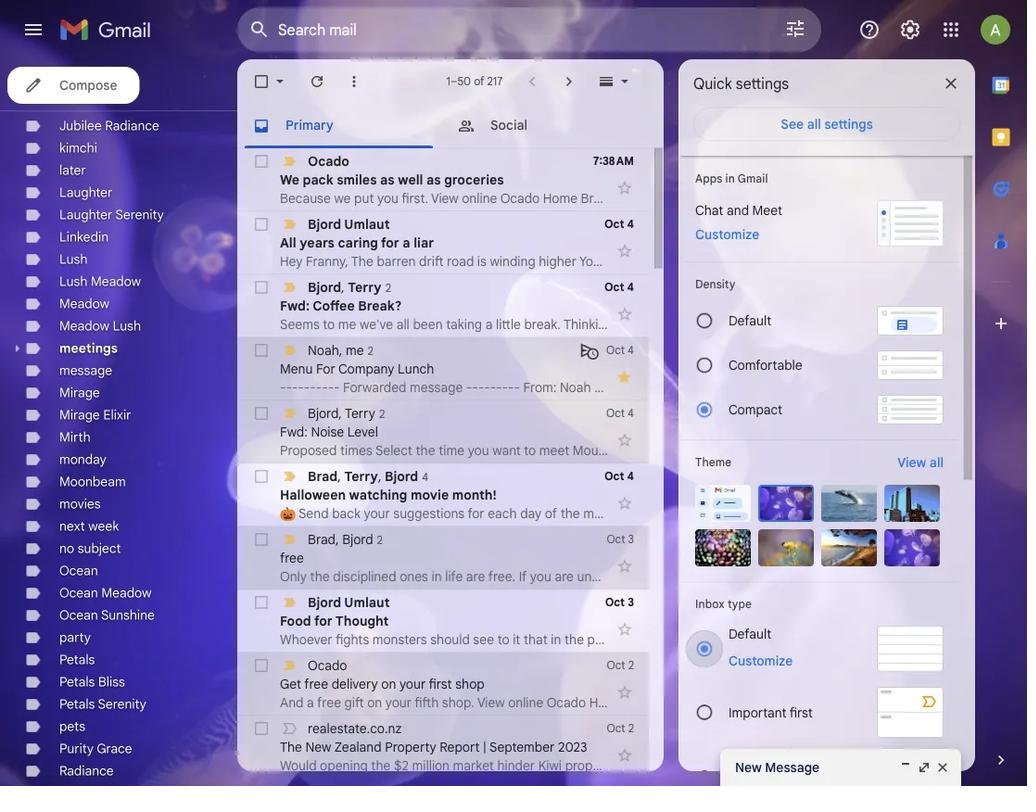 Task type: vqa. For each thing, say whether or not it's contained in the screenshot.
the Practice
no



Task type: describe. For each thing, give the bounding box(es) containing it.
halloween watching movie month!
[[280, 487, 497, 503]]

12 ‌ from the left
[[787, 758, 787, 774]]

1 row from the top
[[237, 148, 649, 211]]

you're
[[580, 253, 616, 269]]

compose
[[59, 77, 117, 93]]

customize button for default
[[718, 650, 804, 672]]

start...
[[644, 505, 681, 522]]

4 ‌ from the left
[[707, 758, 707, 774]]

5 ﻿ from the left
[[721, 758, 721, 774]]

quick
[[694, 74, 732, 93]]

2 quiet from the left
[[870, 505, 902, 522]]

radiance inside the "laughter serenity linkedin lush lush meadow meadow meadow lush meetings message mirage mirage elixir mirth monday moonbeam movies next week no subject ocean ocean meadow ocean sunshine party petals petals bliss petals serenity pets purity grace radiance"
[[59, 763, 114, 779]]

older image
[[560, 72, 579, 91]]

important because you marked it as important. switch
[[280, 593, 299, 612]]

hell
[[753, 505, 774, 522]]

noah
[[308, 342, 339, 358]]

13 ﻿ from the left
[[800, 758, 800, 774]]

6 ͏ from the left
[[721, 758, 724, 774]]

zealand
[[335, 739, 382, 755]]

9 ﻿ from the left
[[761, 758, 761, 774]]

minimize image
[[899, 760, 913, 775]]

moth
[[629, 253, 660, 269]]

message
[[59, 363, 112, 379]]

umlaut for bjord umlaut
[[344, 594, 390, 611]]

1 horizontal spatial your
[[400, 676, 426, 692]]

1 ocean from the top
[[59, 563, 98, 579]]

6 ‌ from the left
[[727, 758, 727, 774]]

217
[[487, 75, 503, 89]]

next
[[59, 518, 85, 535]]

too
[[663, 253, 683, 269]]

important first
[[729, 705, 813, 721]]

watching
[[349, 487, 407, 503]]

9 row from the top
[[237, 653, 649, 716]]

free link
[[280, 549, 608, 586]]

kiwi
[[539, 758, 562, 774]]

4 ͏ from the left
[[701, 758, 704, 774]]

16 ͏ from the left
[[820, 758, 824, 774]]

1 vertical spatial lush
[[59, 274, 88, 290]]

fwd: for fwd: noise level
[[280, 424, 308, 440]]

market
[[453, 758, 494, 774]]

message link
[[59, 363, 112, 379]]

send back your suggestions for each day of the month! i'll start... drag me to hell a quiet place a quiet place 2
[[296, 505, 948, 522]]

we
[[280, 172, 299, 188]]

fwd: noise level link
[[280, 423, 608, 460]]

is
[[477, 253, 487, 269]]

3 for food for thought
[[628, 596, 634, 610]]

brad for terry
[[308, 468, 338, 484]]

2 mirage from the top
[[59, 407, 100, 423]]

19 ͏ from the left
[[850, 758, 854, 774]]

see all settings button
[[694, 108, 961, 141]]

1 a from the left
[[777, 505, 785, 522]]

23 ͏ from the left
[[890, 758, 894, 774]]

has scheduled message image
[[581, 341, 599, 360]]

4 ﻿ from the left
[[711, 758, 711, 774]]

20 ‌ from the left
[[867, 758, 867, 774]]

4 for menu for company lunch
[[628, 344, 634, 357]]

view all
[[898, 454, 944, 471]]

meadow up the meadow lush link
[[59, 296, 109, 312]]

petals serenity link
[[59, 696, 146, 713]]

0 horizontal spatial your
[[364, 505, 390, 522]]

view
[[898, 454, 927, 471]]

higher
[[539, 253, 577, 269]]

row containing noah
[[237, 338, 649, 401]]

18 ‌ from the left
[[847, 758, 847, 774]]

purity
[[59, 741, 94, 757]]

petals link
[[59, 652, 95, 668]]

21 ﻿ from the left
[[880, 758, 880, 774]]

5 row from the top
[[237, 401, 649, 464]]

no
[[59, 541, 74, 557]]

15 ﻿ from the left
[[820, 758, 820, 774]]

meadow down meadow link
[[59, 318, 109, 334]]

important mainly because you often read messages with this label. switch for halloween watching movie month!
[[280, 467, 299, 486]]

17 ﻿ from the left
[[840, 758, 840, 774]]

18 ͏ from the left
[[840, 758, 844, 774]]

bjord umlaut all years caring for a liar hey franny, the barren drift road is winding higher you're a moth too close to the fire
[[280, 216, 778, 269]]

message
[[765, 759, 820, 776]]

road
[[447, 253, 474, 269]]

7 ͏ from the left
[[731, 758, 734, 774]]

0 horizontal spatial me
[[346, 342, 364, 358]]

9 ‌ from the left
[[757, 758, 757, 774]]

1 vertical spatial new
[[735, 759, 762, 776]]

movies
[[59, 496, 101, 512]]

1 horizontal spatial tab list
[[976, 59, 1027, 720]]

linkedin link
[[59, 229, 109, 245]]

in
[[726, 172, 735, 185]]

bjord up 'coffee'
[[308, 279, 341, 295]]

bjord , terry 2 for noise
[[308, 405, 385, 421]]

, for noise
[[339, 405, 342, 421]]

oct 2 for the new zealand property report | september 2023
[[607, 722, 634, 736]]

15 ͏ from the left
[[810, 758, 814, 774]]

opening
[[320, 758, 368, 774]]

11 ﻿ from the left
[[781, 758, 781, 774]]

terry for coffee
[[348, 279, 382, 295]]

the inside the 'bjord umlaut all years caring for a liar hey franny, the barren drift road is winding higher you're a moth too close to the fire'
[[736, 253, 756, 269]]

hey
[[280, 253, 303, 269]]

1 quiet from the left
[[788, 505, 820, 522]]

20 ͏ from the left
[[860, 758, 864, 774]]

2 ﻿ from the left
[[691, 758, 691, 774]]

first inside row
[[429, 676, 452, 692]]

3 petals from the top
[[59, 696, 95, 713]]

toggle split pane mode image
[[597, 72, 616, 91]]

17 ‌ from the left
[[837, 758, 837, 774]]

oct for level
[[606, 407, 625, 421]]

social
[[491, 117, 528, 134]]

2 up dreams?
[[628, 722, 634, 736]]

the inside the 'bjord umlaut all years caring for a liar hey franny, the barren drift road is winding higher you're a moth too close to the fire'
[[351, 253, 374, 269]]

subject
[[78, 541, 121, 557]]

22 ͏ from the left
[[880, 758, 884, 774]]

report
[[440, 739, 480, 755]]

send
[[299, 505, 329, 522]]

2 vertical spatial for
[[314, 613, 333, 629]]

oct 2 for get free delivery on your first shop
[[607, 659, 634, 673]]

meadow up meadow link
[[91, 274, 141, 290]]

$2
[[394, 758, 409, 774]]

not important switch
[[280, 720, 299, 738]]

18 ﻿ from the left
[[850, 758, 850, 774]]

2 vertical spatial lush
[[113, 318, 141, 334]]

inbox type
[[695, 597, 752, 611]]

row containing bjord umlaut
[[237, 590, 649, 653]]

11 ‌ from the left
[[777, 758, 777, 774]]

13 ͏ from the left
[[790, 758, 794, 774]]

ocean sunshine link
[[59, 607, 155, 624]]

oct 4 for fwd: noise level
[[606, 407, 634, 421]]

0 vertical spatial settings
[[736, 74, 789, 93]]

3 ﻿ from the left
[[701, 758, 701, 774]]

oct for break?
[[605, 281, 624, 294]]

10 ͏ from the left
[[761, 758, 764, 774]]

fwd: for fwd: coffee break?
[[280, 298, 310, 314]]

10 ‌ from the left
[[767, 758, 767, 774]]

0 vertical spatial free
[[280, 550, 304, 566]]

laughter serenity link
[[59, 207, 164, 223]]

2 petals from the top
[[59, 674, 95, 690]]

bjord umlaut
[[308, 594, 390, 611]]

5 ͏ from the left
[[711, 758, 714, 774]]

later
[[59, 162, 86, 179]]

caring
[[338, 235, 378, 251]]

noah , me 2
[[308, 342, 374, 358]]

the inside 'realestate.co.nz the new zealand property report | september 2023 would opening the $2 million market hinder kiwi property dreams? ͏ ‌ ﻿ ͏ ‌ ﻿ ͏ ‌ ﻿ ͏ ‌ ﻿ ͏ ‌ ﻿ ͏ ‌ ﻿ ͏ ‌ ﻿ ͏ ‌ ﻿ ͏ ‌ ﻿ ͏ ‌ ﻿ ͏ ‌ ﻿ ͏ ‌ ﻿ ͏ ‌ ﻿ ͏ ‌ ﻿ ͏ ‌ ﻿ ͏ ‌ ﻿ ͏ ‌ ﻿ ͏ ‌ ﻿ ͏ ‌ ﻿ ͏ ‌ ﻿ ͏ ‌ ﻿ ͏ ‌ ﻿ ͏ ‌'
[[371, 758, 391, 774]]

linkedin
[[59, 229, 109, 245]]

winding
[[490, 253, 536, 269]]

oct 4 for fwd: coffee break?
[[605, 281, 634, 294]]

3 ‌ from the left
[[697, 758, 697, 774]]

meet
[[753, 202, 783, 218]]

ocean link
[[59, 563, 98, 579]]

4 for fwd: noise level
[[628, 407, 634, 421]]

1 vertical spatial month!
[[584, 505, 625, 522]]

jubilee
[[59, 118, 102, 134]]

1 ‌ from the left
[[677, 758, 678, 774]]

halloween
[[280, 487, 346, 503]]

important mainly because you often read messages with this label. switch for fwd: coffee break?
[[280, 278, 299, 297]]

menu
[[280, 361, 313, 377]]

pets
[[59, 719, 85, 735]]

lush meadow link
[[59, 274, 141, 290]]

pack
[[303, 172, 334, 188]]

display density element
[[695, 277, 944, 291]]

important
[[729, 705, 787, 721]]

22 ﻿ from the left
[[890, 758, 890, 774]]

2 down company
[[379, 407, 385, 421]]

22 ‌ from the left
[[887, 758, 887, 774]]

5 ‌ from the left
[[717, 758, 717, 774]]

bjord inside the 'bjord umlaut all years caring for a liar hey franny, the barren drift road is winding higher you're a moth too close to the fire'
[[308, 216, 341, 232]]

drag
[[685, 505, 713, 522]]

well
[[398, 172, 423, 188]]

2 inside the noah , me 2
[[368, 344, 374, 358]]

realestate.co.nz
[[308, 721, 402, 737]]

pets link
[[59, 719, 85, 735]]

gmail image
[[59, 11, 160, 48]]

11 ͏ from the left
[[771, 758, 774, 774]]

7 ﻿ from the left
[[741, 758, 741, 774]]

million
[[412, 758, 450, 774]]

brad for bjord
[[308, 531, 336, 547]]

2 inside brad , bjord 2
[[377, 533, 383, 547]]

settings inside button
[[825, 116, 873, 132]]

quick settings element
[[694, 74, 789, 108]]

for inside the 'bjord umlaut all years caring for a liar hey franny, the barren drift road is winding higher you're a moth too close to the fire'
[[381, 235, 399, 251]]

we pack smiles as well as groceries
[[280, 172, 504, 188]]

7 row from the top
[[237, 527, 649, 590]]

meadow up sunshine
[[101, 585, 152, 601]]

for
[[316, 361, 335, 377]]

important according to google magic. switch for all years caring for a liar
[[280, 215, 299, 234]]

jubilee radiance link
[[59, 118, 159, 134]]

on
[[381, 676, 396, 692]]

umlaut for bjord umlaut all years caring for a liar hey franny, the barren drift road is winding higher you're a moth too close to the fire
[[344, 216, 390, 232]]

delivery
[[332, 676, 378, 692]]

row containing bjord umlaut all years caring for a liar hey franny, the barren drift road is winding higher you're a moth too close to the fire
[[237, 211, 778, 274]]

no subject link
[[59, 541, 121, 557]]

2 ocean from the top
[[59, 585, 98, 601]]

19 ‌ from the left
[[857, 758, 857, 774]]

23 ‌ from the left
[[897, 758, 897, 774]]



Task type: locate. For each thing, give the bounding box(es) containing it.
1 horizontal spatial for
[[381, 235, 399, 251]]

1 vertical spatial ocean
[[59, 585, 98, 601]]

quick settings
[[694, 74, 789, 93]]

0 horizontal spatial all
[[807, 116, 821, 132]]

as left well
[[380, 172, 395, 188]]

more image
[[345, 72, 364, 91]]

refresh image
[[308, 72, 326, 91]]

0 vertical spatial new
[[306, 739, 331, 755]]

0 vertical spatial to
[[721, 253, 733, 269]]

a left liar
[[403, 235, 410, 251]]

realestate.co.nz the new zealand property report | september 2023 would opening the $2 million market hinder kiwi property dreams? ͏ ‌ ﻿ ͏ ‌ ﻿ ͏ ‌ ﻿ ͏ ‌ ﻿ ͏ ‌ ﻿ ͏ ‌ ﻿ ͏ ‌ ﻿ ͏ ‌ ﻿ ͏ ‌ ﻿ ͏ ‌ ﻿ ͏ ‌ ﻿ ͏ ‌ ﻿ ͏ ‌ ﻿ ͏ ‌ ﻿ ͏ ‌ ﻿ ͏ ‌ ﻿ ͏ ‌ ﻿ ͏ ‌ ﻿ ͏ ‌ ﻿ ͏ ‌ ﻿ ͏ ‌ ﻿ ͏ ‌ ﻿ ͏ ‌
[[280, 721, 897, 774]]

None checkbox
[[252, 72, 271, 91]]

1 vertical spatial for
[[468, 505, 485, 522]]

quiet down view at the bottom right of page
[[870, 505, 902, 522]]

important mainly because you often read messages with this label. switch down the 🎃 'image'
[[280, 530, 299, 549]]

chat and meet customize
[[695, 202, 783, 242]]

of inside row
[[545, 505, 557, 522]]

1 default from the top
[[729, 313, 772, 329]]

default up the comfortable
[[729, 313, 772, 329]]

4 for fwd: coffee break?
[[627, 281, 634, 294]]

1 horizontal spatial settings
[[825, 116, 873, 132]]

quiet right hell
[[788, 505, 820, 522]]

1 vertical spatial first
[[790, 705, 813, 721]]

of right 50
[[474, 75, 485, 89]]

all inside button
[[930, 454, 944, 471]]

for right food
[[314, 613, 333, 629]]

10 ﻿ from the left
[[771, 758, 771, 774]]

important mainly because you often read messages with this label. switch up halloween
[[280, 467, 299, 486]]

purity grace link
[[59, 741, 132, 757]]

the
[[351, 253, 374, 269], [280, 739, 302, 755]]

week
[[88, 518, 119, 535]]

12 ﻿ from the left
[[790, 758, 791, 774]]

tab list containing primary
[[237, 104, 664, 148]]

4 inside brad , terry , bjord 4
[[422, 470, 429, 484]]

8 ﻿ from the left
[[751, 758, 751, 774]]

settings right see at top
[[825, 116, 873, 132]]

would
[[280, 758, 317, 774]]

the down not important 'switch'
[[280, 739, 302, 755]]

2 a from the left
[[859, 505, 867, 522]]

2 fwd: from the top
[[280, 424, 308, 440]]

all inside button
[[807, 116, 821, 132]]

oct 3 for food for thought
[[605, 596, 634, 610]]

pop out image
[[917, 760, 932, 775]]

as
[[380, 172, 395, 188], [427, 172, 441, 188]]

ocado for free
[[308, 657, 347, 674]]

0 vertical spatial ocado
[[308, 153, 350, 169]]

ocean down ocean link on the left of page
[[59, 585, 98, 601]]

tab list inside main content
[[237, 104, 664, 148]]

oct 4 for halloween watching movie month!
[[605, 470, 634, 484]]

, up halloween
[[338, 468, 341, 484]]

1 horizontal spatial of
[[545, 505, 557, 522]]

umlaut up thought
[[344, 594, 390, 611]]

oct for delivery
[[607, 659, 626, 673]]

0 vertical spatial ocean
[[59, 563, 98, 579]]

, up watching
[[378, 468, 382, 484]]

bjord , terry 2 for coffee
[[308, 279, 391, 295]]

oct 2
[[607, 659, 634, 673], [607, 722, 634, 736]]

bjord , terry 2 up fwd: coffee break?
[[308, 279, 391, 295]]

get
[[280, 676, 301, 692]]

property
[[385, 739, 437, 755]]

free down the 🎃 'image'
[[280, 550, 304, 566]]

13 ‌ from the left
[[797, 758, 797, 774]]

1 vertical spatial fwd:
[[280, 424, 308, 440]]

2 up 'realestate.co.nz the new zealand property report | september 2023 would opening the $2 million market hinder kiwi property dreams? ͏ ‌ ﻿ ͏ ‌ ﻿ ͏ ‌ ﻿ ͏ ‌ ﻿ ͏ ‌ ﻿ ͏ ‌ ﻿ ͏ ‌ ﻿ ͏ ‌ ﻿ ͏ ‌ ﻿ ͏ ‌ ﻿ ͏ ‌ ﻿ ͏ ‌ ﻿ ͏ ‌ ﻿ ͏ ‌ ﻿ ͏ ‌ ﻿ ͏ ‌ ﻿ ͏ ‌ ﻿ ͏ ‌ ﻿ ͏ ‌ ﻿ ͏ ‌ ﻿ ͏ ‌ ﻿ ͏ ‌ ﻿ ͏ ‌'
[[628, 659, 634, 673]]

type
[[728, 597, 752, 611]]

new up would
[[306, 739, 331, 755]]

get free delivery on your first shop
[[280, 676, 485, 692]]

month! left i'll
[[584, 505, 625, 522]]

ocado up delivery
[[308, 657, 347, 674]]

6 ﻿ from the left
[[731, 758, 731, 774]]

a
[[403, 235, 410, 251], [619, 253, 626, 269]]

for left each
[[468, 505, 485, 522]]

grace
[[97, 741, 132, 757]]

2 3 from the top
[[628, 596, 634, 610]]

1 horizontal spatial to
[[738, 505, 750, 522]]

8 row from the top
[[237, 590, 649, 653]]

important mainly because you often read messages with this label. switch
[[280, 278, 299, 297], [280, 404, 299, 423], [280, 467, 299, 486], [280, 530, 299, 549]]

8 ‌ from the left
[[747, 758, 747, 774]]

1 fwd: from the top
[[280, 298, 310, 314]]

franny,
[[306, 253, 349, 269]]

0 vertical spatial customize
[[695, 226, 760, 242]]

1 horizontal spatial new
[[735, 759, 762, 776]]

laughter for laughter serenity linkedin lush lush meadow meadow meadow lush meetings message mirage mirage elixir mirth monday moonbeam movies next week no subject ocean ocean meadow ocean sunshine party petals petals bliss petals serenity pets purity grace radiance
[[59, 207, 112, 223]]

moonbeam link
[[59, 474, 126, 490]]

2 as from the left
[[427, 172, 441, 188]]

to left hell
[[738, 505, 750, 522]]

laughter inside the "laughter serenity linkedin lush lush meadow meadow meadow lush meetings message mirage mirage elixir mirth monday moonbeam movies next week no subject ocean ocean meadow ocean sunshine party petals petals bliss petals serenity pets purity grace radiance"
[[59, 207, 112, 223]]

movies link
[[59, 496, 101, 512]]

social tab
[[442, 104, 647, 148]]

mirage down message
[[59, 385, 100, 401]]

oct for thought
[[605, 596, 625, 610]]

all
[[280, 235, 296, 251]]

september
[[490, 739, 555, 755]]

14 ͏ from the left
[[800, 758, 804, 774]]

2 important according to google magic. switch from the top
[[280, 341, 299, 360]]

all right see at top
[[807, 116, 821, 132]]

lush link
[[59, 251, 88, 268]]

1 important mainly because you often read messages with this label. switch from the top
[[280, 278, 299, 297]]

a
[[777, 505, 785, 522], [859, 505, 867, 522]]

1 horizontal spatial first
[[790, 705, 813, 721]]

bjord up noise at left
[[308, 405, 339, 421]]

19 ﻿ from the left
[[860, 758, 860, 774]]

1 vertical spatial brad
[[308, 531, 336, 547]]

0 horizontal spatial first
[[429, 676, 452, 692]]

your right the on
[[400, 676, 426, 692]]

1 vertical spatial the
[[280, 739, 302, 755]]

3 down i'll
[[628, 533, 634, 547]]

lush
[[59, 251, 88, 268], [59, 274, 88, 290], [113, 318, 141, 334]]

monday
[[59, 452, 107, 468]]

brad , bjord 2
[[308, 531, 383, 547]]

2 up company
[[368, 344, 374, 358]]

oct for movie
[[605, 470, 624, 484]]

2 down view all button
[[941, 505, 948, 522]]

umlaut up caring
[[344, 216, 390, 232]]

close
[[686, 253, 717, 269]]

later link
[[59, 162, 86, 179]]

1 vertical spatial customize
[[729, 653, 793, 669]]

4 for halloween watching movie month!
[[627, 470, 634, 484]]

3 important mainly because you often read messages with this label. switch from the top
[[280, 467, 299, 486]]

mirage elixir link
[[59, 407, 131, 423]]

petals up the pets link
[[59, 696, 95, 713]]

1 vertical spatial customize button
[[718, 650, 804, 672]]

0 horizontal spatial for
[[314, 613, 333, 629]]

1 vertical spatial serenity
[[98, 696, 146, 713]]

1 vertical spatial oct 2
[[607, 722, 634, 736]]

laughter
[[59, 185, 112, 201], [59, 207, 112, 223]]

0 vertical spatial fwd:
[[280, 298, 310, 314]]

ocean up party
[[59, 607, 98, 624]]

oct for company
[[606, 344, 625, 357]]

gmail
[[738, 172, 768, 185]]

bjord up "food for thought"
[[308, 594, 341, 611]]

fire
[[759, 253, 778, 269]]

search mail image
[[243, 13, 276, 46]]

1 vertical spatial default
[[729, 626, 772, 642]]

0 vertical spatial lush
[[59, 251, 88, 268]]

1 3 from the top
[[628, 533, 634, 547]]

1 place from the left
[[824, 505, 856, 522]]

suggestions
[[394, 505, 465, 522]]

14 ‌ from the left
[[807, 758, 807, 774]]

important according to google magic. switch for menu for company lunch
[[280, 341, 299, 360]]

0 horizontal spatial tab list
[[237, 104, 664, 148]]

1 ͏ from the left
[[671, 758, 674, 774]]

terry up watching
[[344, 468, 378, 484]]

laughter down laughter link
[[59, 207, 112, 223]]

your down watching
[[364, 505, 390, 522]]

all for see
[[807, 116, 821, 132]]

0 horizontal spatial of
[[474, 75, 485, 89]]

of right day
[[545, 505, 557, 522]]

1 oct 2 from the top
[[607, 659, 634, 673]]

2 ‌ from the left
[[687, 758, 687, 774]]

thought
[[335, 613, 389, 629]]

first right important
[[790, 705, 813, 721]]

2 horizontal spatial for
[[468, 505, 485, 522]]

9 ͏ from the left
[[751, 758, 754, 774]]

theme
[[695, 456, 732, 470]]

new left message at the right bottom of the page
[[735, 759, 762, 776]]

4 important mainly because you often read messages with this label. switch from the top
[[280, 530, 299, 549]]

the right day
[[561, 505, 580, 522]]

petals down petals link
[[59, 674, 95, 690]]

important mainly because you often read messages with this label. switch up fwd: noise level at the left
[[280, 404, 299, 423]]

meetings link
[[59, 340, 118, 357]]

0 vertical spatial a
[[403, 235, 410, 251]]

0 vertical spatial of
[[474, 75, 485, 89]]

0 horizontal spatial settings
[[736, 74, 789, 93]]

settings image
[[900, 19, 922, 41]]

lush down linkedin link
[[59, 251, 88, 268]]

oct 2 up 'realestate.co.nz the new zealand property report | september 2023 would opening the $2 million market hinder kiwi property dreams? ͏ ‌ ﻿ ͏ ‌ ﻿ ͏ ‌ ﻿ ͏ ‌ ﻿ ͏ ‌ ﻿ ͏ ‌ ﻿ ͏ ‌ ﻿ ͏ ‌ ﻿ ͏ ‌ ﻿ ͏ ‌ ﻿ ͏ ‌ ﻿ ͏ ‌ ﻿ ͏ ‌ ﻿ ͏ ‌ ﻿ ͏ ‌ ﻿ ͏ ‌ ﻿ ͏ ‌ ﻿ ͏ ‌ ﻿ ͏ ‌ ﻿ ͏ ‌ ﻿ ͏ ‌ ﻿ ͏ ‌ ﻿ ͏ ‌'
[[607, 659, 634, 673]]

lush down lush link
[[59, 274, 88, 290]]

2023
[[558, 739, 588, 755]]

0 vertical spatial your
[[364, 505, 390, 522]]

None search field
[[237, 7, 822, 52]]

mirage down mirage link
[[59, 407, 100, 423]]

compose button
[[7, 67, 140, 104]]

close image
[[936, 760, 951, 775]]

1 vertical spatial your
[[400, 676, 426, 692]]

2 default from the top
[[729, 626, 772, 642]]

month! up each
[[452, 487, 497, 503]]

14 ﻿ from the left
[[810, 758, 810, 774]]

important mainly because you often read messages with this label. switch for fwd: noise level
[[280, 404, 299, 423]]

0 horizontal spatial the
[[280, 739, 302, 755]]

customize inside button
[[729, 653, 793, 669]]

bjord up years
[[308, 216, 341, 232]]

terry for noise
[[345, 405, 375, 421]]

petals down party link
[[59, 652, 95, 668]]

1 vertical spatial radiance
[[59, 763, 114, 779]]

comfortable
[[729, 357, 803, 373]]

navigation containing compose
[[0, 59, 237, 786]]

21 ͏ from the left
[[870, 758, 874, 774]]

1 umlaut from the top
[[344, 216, 390, 232]]

0 vertical spatial laughter
[[59, 185, 112, 201]]

0 vertical spatial first
[[429, 676, 452, 692]]

the down caring
[[351, 253, 374, 269]]

menu for company lunch link
[[280, 360, 608, 397]]

the left $2
[[371, 758, 391, 774]]

0 vertical spatial for
[[381, 235, 399, 251]]

fwd: coffee break?
[[280, 298, 402, 314]]

fwd: coffee break? link
[[280, 297, 608, 334]]

important according to google magic. switch up the get
[[280, 657, 299, 675]]

important according to google magic. switch up all
[[280, 215, 299, 234]]

fwd: noise level
[[280, 424, 378, 440]]

and
[[727, 202, 749, 218]]

noise
[[311, 424, 344, 440]]

3 row from the top
[[237, 274, 649, 338]]

1 horizontal spatial a
[[619, 253, 626, 269]]

None checkbox
[[252, 152, 271, 171]]

1 vertical spatial to
[[738, 505, 750, 522]]

all right view at the bottom right of page
[[930, 454, 944, 471]]

0 horizontal spatial place
[[824, 505, 856, 522]]

to right the close
[[721, 253, 733, 269]]

primary tab
[[237, 104, 440, 148]]

0 vertical spatial mirage
[[59, 385, 100, 401]]

petals
[[59, 652, 95, 668], [59, 674, 95, 690], [59, 696, 95, 713]]

terry for watching
[[344, 468, 378, 484]]

new
[[306, 739, 331, 755], [735, 759, 762, 776]]

smiles
[[337, 172, 377, 188]]

1 vertical spatial the
[[561, 505, 580, 522]]

1 laughter from the top
[[59, 185, 112, 201]]

0 vertical spatial customize button
[[684, 223, 771, 246]]

2 vertical spatial petals
[[59, 696, 95, 713]]

bjord down 'back'
[[342, 531, 373, 547]]

4 row from the top
[[237, 338, 649, 401]]

free right the get
[[304, 676, 328, 692]]

2 vertical spatial important according to google magic. switch
[[280, 657, 299, 675]]

2 ocado from the top
[[308, 657, 347, 674]]

month!
[[452, 487, 497, 503], [584, 505, 625, 522]]

0 vertical spatial umlaut
[[344, 216, 390, 232]]

2 umlaut from the top
[[344, 594, 390, 611]]

1 horizontal spatial month!
[[584, 505, 625, 522]]

17 ͏ from the left
[[830, 758, 834, 774]]

1 as from the left
[[380, 172, 395, 188]]

theme element
[[695, 453, 732, 472]]

bliss
[[98, 674, 125, 690]]

level
[[348, 424, 378, 440]]

laughter serenity linkedin lush lush meadow meadow meadow lush meetings message mirage mirage elixir mirth monday moonbeam movies next week no subject ocean ocean meadow ocean sunshine party petals petals bliss petals serenity pets purity grace radiance
[[59, 207, 164, 779]]

next week link
[[59, 518, 119, 535]]

row
[[237, 148, 649, 211], [237, 211, 778, 274], [237, 274, 649, 338], [237, 338, 649, 401], [237, 401, 649, 464], [237, 464, 948, 527], [237, 527, 649, 590], [237, 590, 649, 653], [237, 653, 649, 716], [237, 716, 897, 779]]

, up fwd: coffee break?
[[341, 279, 345, 295]]

tab list
[[976, 59, 1027, 720], [237, 104, 664, 148]]

sunshine
[[101, 607, 155, 624]]

main content containing primary
[[237, 59, 948, 786]]

1 ﻿ from the left
[[681, 758, 681, 774]]

density
[[695, 277, 736, 291]]

serenity up lush meadow link
[[115, 207, 164, 223]]

new inside 'realestate.co.nz the new zealand property report | september 2023 would opening the $2 million market hinder kiwi property dreams? ͏ ‌ ﻿ ͏ ‌ ﻿ ͏ ‌ ﻿ ͏ ‌ ﻿ ͏ ‌ ﻿ ͏ ‌ ﻿ ͏ ‌ ﻿ ͏ ‌ ﻿ ͏ ‌ ﻿ ͏ ‌ ﻿ ͏ ‌ ﻿ ͏ ‌ ﻿ ͏ ‌ ﻿ ͏ ‌ ﻿ ͏ ‌ ﻿ ͏ ‌ ﻿ ͏ ‌ ﻿ ͏ ‌ ﻿ ͏ ‌ ﻿ ͏ ‌ ﻿ ͏ ‌ ﻿ ͏ ‌ ﻿ ͏ ‌'
[[306, 739, 331, 755]]

0 vertical spatial month!
[[452, 487, 497, 503]]

1 horizontal spatial the
[[351, 253, 374, 269]]

1 vertical spatial all
[[930, 454, 944, 471]]

bjord up halloween watching movie month!
[[385, 468, 418, 484]]

0 horizontal spatial as
[[380, 172, 395, 188]]

3 for free
[[628, 533, 634, 547]]

﻿
[[681, 758, 681, 774], [691, 758, 691, 774], [701, 758, 701, 774], [711, 758, 711, 774], [721, 758, 721, 774], [731, 758, 731, 774], [741, 758, 741, 774], [751, 758, 751, 774], [761, 758, 761, 774], [771, 758, 771, 774], [781, 758, 781, 774], [790, 758, 791, 774], [800, 758, 800, 774], [810, 758, 810, 774], [820, 758, 820, 774], [830, 758, 830, 774], [840, 758, 840, 774], [850, 758, 850, 774], [860, 758, 860, 774], [870, 758, 870, 774], [880, 758, 880, 774], [890, 758, 890, 774]]

, for watching
[[338, 468, 341, 484]]

important according to google magic. switch for get free delivery on your first shop
[[280, 657, 299, 675]]

1 vertical spatial mirage
[[59, 407, 100, 423]]

lush up meetings
[[113, 318, 141, 334]]

1 vertical spatial a
[[619, 253, 626, 269]]

2 row from the top
[[237, 211, 778, 274]]

important according to google magic. switch up menu
[[280, 341, 299, 360]]

i'll
[[628, 505, 640, 522]]

1 horizontal spatial all
[[930, 454, 944, 471]]

0 vertical spatial important according to google magic. switch
[[280, 215, 299, 234]]

customize up important
[[729, 653, 793, 669]]

2 vertical spatial the
[[371, 758, 391, 774]]

1 vertical spatial laughter
[[59, 207, 112, 223]]

2 oct 2 from the top
[[607, 722, 634, 736]]

3 left "inbox"
[[628, 596, 634, 610]]

20 ﻿ from the left
[[870, 758, 870, 774]]

place right hell
[[824, 505, 856, 522]]

, for for
[[339, 342, 343, 358]]

radiance down purity grace link
[[59, 763, 114, 779]]

as right well
[[427, 172, 441, 188]]

0 horizontal spatial the
[[371, 758, 391, 774]]

umlaut inside the 'bjord umlaut all years caring for a liar hey franny, the barren drift road is winding higher you're a moth too close to the fire'
[[344, 216, 390, 232]]

1 horizontal spatial the
[[561, 505, 580, 522]]

first left shop
[[429, 676, 452, 692]]

terry up break?
[[348, 279, 382, 295]]

21 ‌ from the left
[[877, 758, 877, 774]]

important mainly because you often read messages with this label. switch for free
[[280, 530, 299, 549]]

navigation
[[0, 59, 237, 786]]

ocado up the pack
[[308, 153, 350, 169]]

me
[[346, 342, 364, 358], [716, 505, 734, 522]]

3 important according to google magic. switch from the top
[[280, 657, 299, 675]]

the inside 'realestate.co.nz the new zealand property report | september 2023 would opening the $2 million market hinder kiwi property dreams? ͏ ‌ ﻿ ͏ ‌ ﻿ ͏ ‌ ﻿ ͏ ‌ ﻿ ͏ ‌ ﻿ ͏ ‌ ﻿ ͏ ‌ ﻿ ͏ ‌ ﻿ ͏ ‌ ﻿ ͏ ‌ ﻿ ͏ ‌ ﻿ ͏ ‌ ﻿ ͏ ‌ ﻿ ͏ ‌ ﻿ ͏ ‌ ﻿ ͏ ‌ ﻿ ͏ ‌ ﻿ ͏ ‌ ﻿ ͏ ‌ ﻿ ͏ ‌ ﻿ ͏ ‌ ﻿ ͏ ‌ ﻿ ͏ ‌'
[[280, 739, 302, 755]]

0 horizontal spatial new
[[306, 739, 331, 755]]

2 down watching
[[377, 533, 383, 547]]

7:38 am
[[593, 154, 634, 168]]

10 row from the top
[[237, 716, 897, 779]]

terry up level
[[345, 405, 375, 421]]

1 vertical spatial ocado
[[308, 657, 347, 674]]

0 vertical spatial terry
[[348, 279, 382, 295]]

compact
[[729, 402, 783, 418]]

all for view
[[930, 454, 944, 471]]

ocean down 'no subject' link
[[59, 563, 98, 579]]

2 bjord , terry 2 from the top
[[308, 405, 385, 421]]

0 vertical spatial oct 3
[[607, 533, 634, 547]]

mirage link
[[59, 385, 100, 401]]

1 vertical spatial terry
[[345, 405, 375, 421]]

we pack smiles as well as groceries link
[[280, 171, 608, 208]]

7 ‌ from the left
[[737, 758, 737, 774]]

oct 2 up dreams?
[[607, 722, 634, 736]]

customize button up important
[[718, 650, 804, 672]]

0 vertical spatial default
[[729, 313, 772, 329]]

1
[[447, 75, 451, 89]]

bjord , terry 2 up level
[[308, 405, 385, 421]]

apps in gmail
[[695, 172, 768, 185]]

barren
[[377, 253, 416, 269]]

2 place from the left
[[906, 505, 938, 522]]

1 petals from the top
[[59, 652, 95, 668]]

main content
[[237, 59, 948, 786]]

1 vertical spatial free
[[304, 676, 328, 692]]

3 ͏ from the left
[[691, 758, 694, 774]]

1 horizontal spatial me
[[716, 505, 734, 522]]

a left moth
[[619, 253, 626, 269]]

place down view all button
[[906, 505, 938, 522]]

important according to google magic. switch
[[280, 215, 299, 234], [280, 341, 299, 360], [280, 657, 299, 675]]

customize inside chat and meet customize
[[695, 226, 760, 242]]

1 vertical spatial petals
[[59, 674, 95, 690]]

0 vertical spatial bjord , terry 2
[[308, 279, 391, 295]]

brad down send
[[308, 531, 336, 547]]

advanced search options image
[[777, 10, 814, 47]]

, for coffee
[[341, 279, 345, 295]]

8 ͏ from the left
[[741, 758, 744, 774]]

0 vertical spatial all
[[807, 116, 821, 132]]

inbox type element
[[695, 597, 944, 611]]

6 row from the top
[[237, 464, 948, 527]]

, up menu for company lunch
[[339, 342, 343, 358]]

to inside the 'bjord umlaut all years caring for a liar hey franny, the barren drift road is winding higher you're a moth too close to the fire'
[[721, 253, 733, 269]]

2 ͏ from the left
[[681, 758, 684, 774]]

15 ‌ from the left
[[817, 758, 817, 774]]

support image
[[859, 19, 881, 41]]

quiet
[[788, 505, 820, 522], [870, 505, 902, 522]]

, down 'back'
[[336, 531, 339, 547]]

0 horizontal spatial month!
[[452, 487, 497, 503]]

3 ocean from the top
[[59, 607, 98, 624]]

1 mirage from the top
[[59, 385, 100, 401]]

1 horizontal spatial a
[[859, 505, 867, 522]]

drift
[[419, 253, 444, 269]]

0 horizontal spatial quiet
[[788, 505, 820, 522]]

1 vertical spatial 3
[[628, 596, 634, 610]]

2 important mainly because you often read messages with this label. switch from the top
[[280, 404, 299, 423]]

,
[[341, 279, 345, 295], [339, 342, 343, 358], [339, 405, 342, 421], [338, 468, 341, 484], [378, 468, 382, 484], [336, 531, 339, 547]]

0 vertical spatial the
[[736, 253, 756, 269]]

food for thought
[[280, 613, 389, 629]]

0 horizontal spatial a
[[403, 235, 410, 251]]

bjord
[[308, 216, 341, 232], [308, 279, 341, 295], [308, 405, 339, 421], [385, 468, 418, 484], [342, 531, 373, 547], [308, 594, 341, 611]]

for up barren
[[381, 235, 399, 251]]

1 vertical spatial settings
[[825, 116, 873, 132]]

0 vertical spatial me
[[346, 342, 364, 358]]

2 brad from the top
[[308, 531, 336, 547]]

main menu image
[[22, 19, 45, 41]]

1 horizontal spatial free
[[304, 676, 328, 692]]

16 ‌ from the left
[[827, 758, 827, 774]]

0 horizontal spatial to
[[721, 253, 733, 269]]

serenity down bliss
[[98, 696, 146, 713]]

default down the type
[[729, 626, 772, 642]]

1 vertical spatial me
[[716, 505, 734, 522]]

1 vertical spatial important according to google magic. switch
[[280, 341, 299, 360]]

laughter down later
[[59, 185, 112, 201]]

0 vertical spatial radiance
[[105, 118, 159, 134]]

0 vertical spatial serenity
[[115, 207, 164, 223]]

oct 4 for menu for company lunch
[[606, 344, 634, 357]]

laughter for laughter
[[59, 185, 112, 201]]

, up fwd: noise level at the left
[[339, 405, 342, 421]]

moonbeam
[[59, 474, 126, 490]]

0 horizontal spatial free
[[280, 550, 304, 566]]

customize down 'and'
[[695, 226, 760, 242]]

1 vertical spatial bjord , terry 2
[[308, 405, 385, 421]]

1 vertical spatial umlaut
[[344, 594, 390, 611]]

coffee
[[313, 298, 355, 314]]

🎃 image
[[280, 507, 296, 522]]

get free delivery on your first shop link
[[280, 675, 608, 712]]

elixir
[[103, 407, 131, 423]]

day
[[520, 505, 542, 522]]

customize button for chat and meet
[[684, 223, 771, 246]]

years
[[300, 235, 335, 251]]

oct
[[605, 217, 624, 231], [605, 281, 624, 294], [606, 344, 625, 357], [606, 407, 625, 421], [605, 470, 624, 484], [607, 533, 625, 547], [605, 596, 625, 610], [607, 659, 626, 673], [607, 722, 626, 736]]

mirth
[[59, 429, 91, 446]]

customize button down 'and'
[[684, 223, 771, 246]]

row containing realestate.co.nz the new zealand property report | september 2023 would opening the $2 million market hinder kiwi property dreams? ͏ ‌ ﻿ ͏ ‌ ﻿ ͏ ‌ ﻿ ͏ ‌ ﻿ ͏ ‌ ﻿ ͏ ‌ ﻿ ͏ ‌ ﻿ ͏ ‌ ﻿ ͏ ‌ ﻿ ͏ ‌ ﻿ ͏ ‌ ﻿ ͏ ‌ ﻿ ͏ ‌ ﻿ ͏ ‌ ﻿ ͏ ‌ ﻿ ͏ ‌ ﻿ ͏ ‌ ﻿ ͏ ‌ ﻿ ͏ ‌ ﻿ ͏ ‌ ﻿ ͏ ‌ ﻿ ͏ ‌ ﻿ ͏ ‌
[[237, 716, 897, 779]]

oct 3 for free
[[607, 533, 634, 547]]

1 horizontal spatial as
[[427, 172, 441, 188]]

ocado for pack
[[308, 153, 350, 169]]

16 ﻿ from the left
[[830, 758, 830, 774]]

radiance right jubilee
[[105, 118, 159, 134]]

brad up halloween
[[308, 468, 338, 484]]

2 laughter from the top
[[59, 207, 112, 223]]

liar
[[414, 235, 434, 251]]

me up menu for company lunch
[[346, 342, 364, 358]]

meadow link
[[59, 296, 109, 312]]

brad , terry , bjord 4
[[308, 468, 429, 484]]

Search mail text field
[[278, 20, 733, 39]]

12 ͏ from the left
[[781, 758, 784, 774]]

1 ocado from the top
[[308, 153, 350, 169]]

2 up break?
[[385, 281, 391, 295]]

the left "fire"
[[736, 253, 756, 269]]

me right drag
[[716, 505, 734, 522]]



